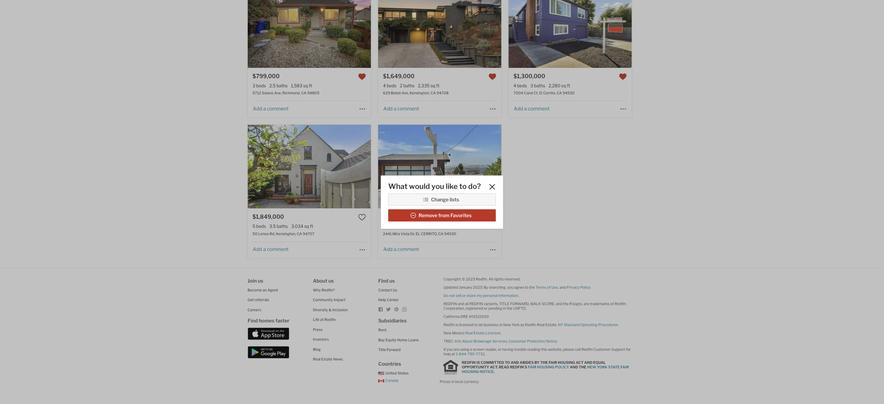 Task type: describe. For each thing, give the bounding box(es) containing it.
2 photo of 5712 solano ave, richmond, ca 94805 image from the left
[[248, 0, 371, 68]]

why redfin?
[[313, 288, 335, 293]]

find homes faster
[[248, 318, 289, 324]]

what would you like to do?
[[388, 182, 481, 191]]

2 photo of 629 beloit ave, kensington, ca 94708 image from the left
[[378, 0, 501, 68]]

0 horizontal spatial new
[[444, 331, 451, 336]]

and right score,
[[556, 302, 562, 306]]

mira
[[392, 232, 400, 236]]

us for about us
[[328, 278, 334, 284]]

ca for $1,849,000
[[297, 232, 302, 236]]

0 horizontal spatial the
[[507, 306, 513, 311]]

referrals
[[255, 298, 269, 303]]

add for $1,649,000
[[383, 106, 393, 112]]

estate.
[[545, 323, 557, 327]]

7004 carol ct, el cerrito, ca 94530
[[514, 91, 575, 96]]

brokerage
[[474, 339, 491, 344]]

beds for $1,300,000
[[517, 83, 527, 88]]

dre
[[461, 315, 468, 319]]

94707
[[303, 232, 314, 236]]

add a comment button for $1,649,000
[[383, 106, 419, 112]]

4 beds for $1,300,000
[[514, 83, 527, 88]]

1 horizontal spatial to
[[474, 323, 478, 327]]

why redfin? button
[[313, 288, 335, 293]]

read
[[499, 365, 509, 370]]

favorite button image for $1,649,000
[[489, 73, 496, 81]]

add a comment for $1,599,999
[[383, 247, 419, 253]]

business
[[484, 323, 499, 327]]

0 vertical spatial or
[[462, 294, 466, 298]]

comment for $1,649,000
[[397, 106, 419, 112]]

1 horizontal spatial real
[[465, 331, 473, 336]]

homes
[[259, 318, 274, 324]]

0 vertical spatial real
[[537, 323, 545, 327]]

january
[[459, 285, 472, 290]]

ave, for $799,000
[[274, 91, 282, 96]]

terms
[[536, 285, 546, 290]]

2 horizontal spatial the
[[563, 302, 569, 306]]

add for $1,849,000
[[253, 247, 262, 253]]

investors
[[313, 338, 329, 342]]

canada link
[[378, 379, 398, 383]]

favorite button image for $799,000
[[358, 73, 366, 81]]

ca down 2,280 sq ft
[[557, 91, 562, 96]]

4 for $1,300,000
[[514, 83, 516, 88]]

uspto.
[[513, 306, 526, 311]]

. down committed
[[494, 370, 495, 375]]

share
[[467, 294, 476, 298]]

94708
[[437, 91, 449, 96]]

a for $1,649,000
[[394, 106, 396, 112]]

redfin down my
[[470, 302, 483, 306]]

pending
[[488, 306, 502, 311]]

trec: info about brokerage services , consumer protection notice
[[444, 339, 557, 344]]

1 horizontal spatial and
[[570, 365, 578, 370]]

0 horizontal spatial of
[[547, 285, 551, 290]]

3 photo of 5712 solano ave, richmond, ca 94805 image from the left
[[371, 0, 494, 68]]

do?
[[468, 182, 481, 191]]

3 for $799,000
[[253, 83, 255, 88]]

add a comment for $1,649,000
[[383, 106, 419, 112]]

1 photo of 2441 mira vista dr, el cerrito, ca 94530 image from the left
[[255, 125, 378, 209]]

4 beds for $1,649,000
[[383, 83, 396, 88]]

add for $1,599,999
[[383, 247, 393, 253]]

comment for $1,599,999
[[397, 247, 419, 253]]

blog button
[[313, 348, 321, 352]]

add a comment button for $1,599,999
[[383, 247, 419, 253]]

ave, for $1,649,000
[[402, 91, 409, 96]]

beds for $1,599,999
[[387, 224, 396, 229]]

copyright: © 2023 redfin. all rights reserved.
[[444, 277, 520, 282]]

ft for $1,300,000
[[567, 83, 570, 88]]

california dre #01521930
[[444, 315, 489, 319]]

2 horizontal spatial you
[[507, 285, 513, 290]]

and right use at the bottom right of the page
[[560, 285, 566, 290]]

a for $799,000
[[263, 106, 266, 112]]

1,583 sq ft
[[291, 83, 312, 88]]

2,065 sq ft
[[418, 224, 440, 229]]

2 for $1,649,000
[[400, 83, 402, 88]]

york
[[597, 365, 607, 370]]

favorite button checkbox for $1,649,000
[[489, 73, 496, 81]]

a for $1,300,000
[[524, 106, 527, 112]]

privacy
[[567, 285, 579, 290]]

3 beds for $799,000
[[253, 83, 266, 88]]

about us
[[313, 278, 334, 284]]

real estate news button
[[313, 357, 343, 362]]

center
[[387, 298, 399, 303]]

1 vertical spatial in
[[499, 323, 502, 327]]

3.5 baths
[[269, 224, 288, 229]]

sq for $1,849,000
[[304, 224, 309, 229]]

change lists
[[431, 197, 459, 203]]

kensington, for $1,849,000
[[276, 232, 296, 236]]

redfin pinterest image
[[394, 307, 399, 312]]

1 horizontal spatial the
[[529, 285, 535, 290]]

all
[[489, 277, 493, 282]]

3 for $1,599,999
[[383, 224, 386, 229]]

1 vertical spatial estate
[[321, 357, 332, 362]]

redfin left is
[[444, 323, 455, 327]]

beloit
[[391, 91, 401, 96]]

are inside redfin and all redfin variants, title forward, walk score, and the r logos, are trademarks of redfin corporation, registered or pending in the uspto.
[[584, 302, 589, 306]]

comment for $1,300,000
[[528, 106, 550, 112]]

redfin right as
[[525, 323, 536, 327]]

rd,
[[270, 232, 275, 236]]

updated
[[444, 285, 458, 290]]

2 baths for $1,599,999
[[400, 224, 414, 229]]

registered
[[466, 306, 483, 311]]

become an agent
[[248, 288, 278, 293]]

remove from favorites
[[419, 213, 472, 219]]

united states
[[386, 371, 409, 376]]

agree
[[514, 285, 524, 290]]

find for find us
[[378, 278, 388, 284]]

consumer
[[509, 339, 526, 344]]

united
[[386, 371, 397, 376]]

contact us
[[378, 288, 397, 293]]

dr,
[[410, 232, 415, 236]]

if you are using a screen reader, or having trouble reading this website, please call redfin customer support for help at
[[444, 348, 631, 357]]

2.5 baths
[[269, 83, 288, 88]]

my
[[477, 294, 482, 298]]

act
[[576, 361, 584, 365]]

info about brokerage services link
[[455, 339, 507, 344]]

$799,000
[[253, 73, 280, 80]]

baths for $1,300,000
[[534, 83, 545, 88]]

beds for $1,649,000
[[387, 83, 396, 88]]

title
[[378, 348, 386, 353]]

or inside if you are using a screen reader, or having trouble reading this website, please call redfin customer support for help at
[[498, 348, 501, 352]]

and left all
[[458, 302, 464, 306]]

the inside redfin is committed to and abides by the fair housing act and equal opportunity act. read redfin's
[[540, 361, 548, 365]]

press button
[[313, 328, 323, 332]]

favorite button image for $1,599,999
[[489, 214, 496, 222]]

to inside dialog
[[459, 182, 467, 191]]

redfin down &
[[324, 318, 336, 322]]

2023:
[[473, 285, 483, 290]]

us for join us
[[258, 278, 263, 284]]

add a comment for $1,849,000
[[253, 247, 289, 253]]

housing inside new york state fair housing notice
[[462, 370, 479, 375]]

favorite button image for $1,300,000
[[619, 73, 627, 81]]

3 photo of 629 beloit ave, kensington, ca 94708 image from the left
[[501, 0, 624, 68]]

trec:
[[444, 339, 454, 344]]

1-
[[456, 352, 459, 357]]

cerrito,
[[421, 232, 437, 236]]

redfin and all redfin variants, title forward, walk score, and the r logos, are trademarks of redfin corporation, registered or pending in the uspto.
[[444, 302, 626, 311]]

become an agent button
[[248, 288, 278, 293]]

you inside dialog
[[431, 182, 444, 191]]

become
[[248, 288, 262, 293]]

redfin twitter image
[[386, 307, 391, 312]]

2 baths for $1,649,000
[[400, 83, 415, 88]]

california
[[444, 315, 460, 319]]

comment for $799,000
[[267, 106, 289, 112]]

us flag image
[[378, 372, 384, 376]]

beds for $1,849,000
[[256, 224, 266, 229]]

for
[[626, 348, 631, 352]]

2.5
[[269, 83, 276, 88]]

. right privacy
[[590, 285, 591, 290]]

notice
[[546, 339, 557, 344]]

redfin for is
[[462, 361, 476, 365]]

richmond,
[[282, 91, 301, 96]]

favorite button checkbox for $1,599,999
[[489, 214, 496, 222]]

forward
[[387, 348, 401, 353]]

ft for $1,649,000
[[436, 83, 439, 88]]

us for find us
[[389, 278, 395, 284]]

sq for $799,000
[[303, 83, 308, 88]]

find for find homes faster
[[248, 318, 258, 324]]

rent. button
[[378, 328, 387, 333]]

1 vertical spatial 94530
[[444, 232, 456, 236]]

new york state fair housing notice link
[[462, 365, 629, 375]]

equal
[[593, 361, 606, 365]]

&
[[329, 308, 332, 313]]

by
[[484, 285, 488, 290]]

bay equity home loans
[[378, 338, 419, 343]]

life at redfin button
[[313, 318, 336, 322]]

canada
[[386, 379, 398, 383]]

3,034 sq ft
[[291, 224, 313, 229]]

a for $1,599,999
[[394, 247, 396, 253]]

help center
[[378, 298, 399, 303]]

1,583
[[291, 83, 302, 88]]

$1,300,000
[[514, 73, 545, 80]]

opportunity
[[462, 365, 489, 370]]

1 vertical spatial to
[[525, 285, 528, 290]]



Task type: vqa. For each thing, say whether or not it's contained in the screenshot.
Change
yes



Task type: locate. For each thing, give the bounding box(es) containing it.
baths up vista
[[403, 224, 414, 229]]

ca down 3,034
[[297, 232, 302, 236]]

ca down 1,583 sq ft
[[301, 91, 306, 96]]

change
[[431, 197, 449, 203]]

add a comment down the solano
[[253, 106, 289, 112]]

get referrals
[[248, 298, 269, 303]]

2 for $1,599,999
[[400, 224, 402, 229]]

2
[[400, 83, 402, 88], [400, 224, 402, 229]]

2 horizontal spatial 3
[[530, 83, 533, 88]]

baths
[[276, 83, 288, 88], [403, 83, 415, 88], [534, 83, 545, 88], [277, 224, 288, 229], [403, 224, 414, 229]]

1 vertical spatial favorite button image
[[358, 214, 366, 222]]

policy
[[580, 285, 590, 290]]

1 vertical spatial you
[[507, 285, 513, 290]]

sq for $1,649,000
[[431, 83, 435, 88]]

add a comment button for $799,000
[[253, 106, 289, 112]]

in inside redfin and all redfin variants, title forward, walk score, and the r logos, are trademarks of redfin corporation, registered or pending in the uspto.
[[503, 306, 506, 311]]

. down agree
[[518, 294, 519, 298]]

what would you like to do? element
[[388, 182, 481, 191]]

us up us
[[389, 278, 395, 284]]

1 4 beds from the left
[[383, 83, 396, 88]]

ca for $1,649,000
[[431, 91, 436, 96]]

0 vertical spatial estate
[[474, 331, 485, 336]]

privacy policy link
[[567, 285, 590, 290]]

reserved.
[[505, 277, 520, 282]]

ft for $1,599,999
[[436, 224, 440, 229]]

ft for $1,849,000
[[310, 224, 313, 229]]

94530
[[563, 91, 575, 96], [444, 232, 456, 236]]

2 vertical spatial in
[[451, 380, 454, 384]]

4 up 629
[[383, 83, 386, 88]]

are
[[584, 302, 589, 306], [454, 348, 459, 352]]

1 horizontal spatial new
[[503, 323, 511, 327]]

baths for $1,649,000
[[403, 83, 415, 88]]

download the redfin app from the google play store image
[[248, 347, 289, 359]]

favorite button checkbox
[[619, 73, 627, 81], [489, 214, 496, 222]]

ca down 2,335 sq ft
[[431, 91, 436, 96]]

1 vertical spatial are
[[454, 348, 459, 352]]

reader,
[[485, 348, 497, 352]]

sq up 94707
[[304, 224, 309, 229]]

logos,
[[573, 302, 583, 306]]

1 horizontal spatial you
[[447, 348, 453, 352]]

trouble
[[514, 348, 526, 352]]

you inside if you are using a screen reader, or having trouble reading this website, please call redfin customer support for help at
[[447, 348, 453, 352]]

el
[[416, 232, 420, 236]]

add a comment for $1,300,000
[[514, 106, 550, 112]]

a down beloit
[[394, 106, 396, 112]]

sq right 1,583
[[303, 83, 308, 88]]

0 vertical spatial favorite button checkbox
[[619, 73, 627, 81]]

, left privacy
[[558, 285, 559, 290]]

ft up cerrito,
[[436, 224, 440, 229]]

2 vertical spatial real
[[313, 357, 320, 362]]

1 horizontal spatial are
[[584, 302, 589, 306]]

add a comment down rd,
[[253, 247, 289, 253]]

download the redfin app on the apple app store image
[[248, 328, 289, 340]]

of inside redfin and all redfin variants, title forward, walk score, and the r logos, are trademarks of redfin corporation, registered or pending in the uspto.
[[610, 302, 614, 306]]

ft up 94708
[[436, 83, 439, 88]]

add down 50
[[253, 247, 262, 253]]

favorite button checkbox for $1,300,000
[[619, 73, 627, 81]]

sq for $1,300,000
[[561, 83, 566, 88]]

canadian flag image
[[378, 380, 384, 383]]

you
[[431, 182, 444, 191], [507, 285, 513, 290], [447, 348, 453, 352]]

committed
[[481, 361, 504, 365]]

estate left news
[[321, 357, 332, 362]]

sq right 2,280
[[561, 83, 566, 88]]

notice
[[480, 370, 494, 375]]

use
[[551, 285, 558, 290]]

a down the solano
[[263, 106, 266, 112]]

add down 629
[[383, 106, 393, 112]]

1 horizontal spatial the
[[579, 365, 586, 370]]

add a comment button down carol
[[514, 106, 550, 112]]

1 vertical spatial about
[[462, 339, 473, 344]]

.
[[590, 285, 591, 290], [518, 294, 519, 298], [485, 352, 486, 357], [494, 370, 495, 375]]

1 photo of 5712 solano ave, richmond, ca 94805 image from the left
[[125, 0, 248, 68]]

housing inside redfin is committed to and abides by the fair housing act and equal opportunity act. read redfin's
[[558, 361, 575, 365]]

real estate news
[[313, 357, 343, 362]]

baths for $1,849,000
[[277, 224, 288, 229]]

beds up 2441
[[387, 224, 396, 229]]

1 vertical spatial 3 beds
[[383, 224, 396, 229]]

find up contact on the bottom of the page
[[378, 278, 388, 284]]

2 baths up 629 beloit ave, kensington, ca 94708
[[400, 83, 415, 88]]

0 horizontal spatial 4
[[383, 83, 386, 88]]

photo of 7004 carol ct, el cerrito, ca 94530 image
[[386, 0, 509, 68], [509, 0, 632, 68], [632, 0, 755, 68]]

comment down rd,
[[267, 247, 289, 253]]

add a comment button for $1,300,000
[[514, 106, 550, 112]]

favorite button checkbox for $799,000
[[358, 73, 366, 81]]

beds right the 5
[[256, 224, 266, 229]]

reading
[[527, 348, 540, 352]]

2 4 from the left
[[514, 83, 516, 88]]

add a comment button down rd,
[[253, 247, 289, 253]]

4 up 7004 on the right top of the page
[[514, 83, 516, 88]]

solano
[[262, 91, 274, 96]]

2 horizontal spatial in
[[503, 306, 506, 311]]

1 horizontal spatial ave,
[[402, 91, 409, 96]]

new mexico real estate licenses
[[444, 331, 501, 336]]

0 horizontal spatial to
[[459, 182, 467, 191]]

add a comment button down beloit
[[383, 106, 419, 112]]

2 photo of 2441 mira vista dr, el cerrito, ca 94530 image from the left
[[378, 125, 501, 209]]

. right screen
[[485, 352, 486, 357]]

3 up 5712
[[253, 83, 255, 88]]

ave, down '2.5 baths'
[[274, 91, 282, 96]]

fair inside redfin is committed to and abides by the fair housing act and equal opportunity act. read redfin's
[[549, 361, 557, 365]]

add down 7004 on the right top of the page
[[514, 106, 523, 112]]

ave, right beloit
[[402, 91, 409, 96]]

faster
[[275, 318, 289, 324]]

0 horizontal spatial 3 beds
[[253, 83, 266, 88]]

1 vertical spatial real
[[465, 331, 473, 336]]

2 horizontal spatial and
[[584, 361, 593, 365]]

1 horizontal spatial 4 beds
[[514, 83, 527, 88]]

what would you like to do? dialog
[[381, 176, 503, 229]]

a for $1,849,000
[[263, 247, 266, 253]]

redfin right call
[[582, 348, 593, 352]]

kensington, for $1,649,000
[[410, 91, 430, 96]]

2 baths up vista
[[400, 224, 414, 229]]

comment down 5712 solano ave, richmond, ca 94805
[[267, 106, 289, 112]]

ct,
[[534, 91, 538, 96]]

3 us from the left
[[389, 278, 395, 284]]

0 horizontal spatial you
[[431, 182, 444, 191]]

1 horizontal spatial or
[[484, 306, 488, 311]]

1 vertical spatial 2
[[400, 224, 402, 229]]

states
[[398, 371, 409, 376]]

redfin for and
[[444, 302, 457, 306]]

a inside if you are using a screen reader, or having trouble reading this website, please call redfin customer support for help at
[[470, 348, 472, 352]]

inclusion
[[332, 308, 348, 313]]

redfin inside redfin is committed to and abides by the fair housing act and equal opportunity act. read redfin's
[[462, 361, 476, 365]]

2 us from the left
[[328, 278, 334, 284]]

title forward
[[378, 348, 401, 353]]

1 horizontal spatial estate
[[474, 331, 485, 336]]

0 vertical spatial are
[[584, 302, 589, 306]]

new up trec:
[[444, 331, 451, 336]]

3 photo of 50 lenox rd, kensington, ca 94707 image from the left
[[371, 125, 494, 209]]

baths for $1,599,999
[[403, 224, 414, 229]]

0 vertical spatial find
[[378, 278, 388, 284]]

2 horizontal spatial to
[[525, 285, 528, 290]]

having
[[502, 348, 513, 352]]

redfin down not
[[444, 302, 457, 306]]

beds up 5712
[[256, 83, 266, 88]]

0 horizontal spatial housing
[[462, 370, 479, 375]]

help
[[444, 352, 451, 357]]

real left estate.
[[537, 323, 545, 327]]

favorite button checkbox for $1,849,000
[[358, 214, 366, 222]]

0 horizontal spatial or
[[462, 294, 466, 298]]

terms of use link
[[536, 285, 558, 290]]

this
[[541, 348, 547, 352]]

redfin's
[[510, 365, 527, 370]]

redfin inside if you are using a screen reader, or having trouble reading this website, please call redfin customer support for help at
[[582, 348, 593, 352]]

from
[[438, 213, 449, 219]]

using
[[460, 348, 469, 352]]

, up having
[[507, 339, 508, 344]]

3 beds up 5712
[[253, 83, 266, 88]]

2 photo of 7004 carol ct, el cerrito, ca 94530 image from the left
[[509, 0, 632, 68]]

0 horizontal spatial ,
[[507, 339, 508, 344]]

protection
[[527, 339, 545, 344]]

2 up vista
[[400, 224, 402, 229]]

press
[[313, 328, 323, 332]]

1 vertical spatial new
[[444, 331, 451, 336]]

2 horizontal spatial favorite button image
[[619, 73, 627, 81]]

$1,599,999
[[383, 214, 414, 220]]

ft right 2,280
[[567, 83, 570, 88]]

to
[[459, 182, 467, 191], [525, 285, 528, 290], [474, 323, 478, 327]]

photo of 2441 mira vista dr, el cerrito, ca 94530 image
[[255, 125, 378, 209], [378, 125, 501, 209], [501, 125, 624, 209]]

3 beds for $1,599,999
[[383, 224, 396, 229]]

lists
[[450, 197, 459, 203]]

ca right cerrito,
[[438, 232, 443, 236]]

about up the why
[[313, 278, 327, 284]]

corporation,
[[444, 306, 465, 311]]

redfin inside redfin and all redfin variants, title forward, walk score, and the r logos, are trademarks of redfin corporation, registered or pending in the uspto.
[[615, 302, 626, 306]]

of right trademarks at the right bottom of the page
[[610, 302, 614, 306]]

a right using on the bottom of page
[[470, 348, 472, 352]]

favorite button image
[[489, 73, 496, 81], [358, 214, 366, 222]]

2,065
[[418, 224, 430, 229]]

1 us from the left
[[258, 278, 263, 284]]

why
[[313, 288, 321, 293]]

comment down 629 beloit ave, kensington, ca 94708
[[397, 106, 419, 112]]

baths for $799,000
[[276, 83, 288, 88]]

beds for $799,000
[[256, 83, 266, 88]]

title
[[499, 302, 509, 306]]

you up "information"
[[507, 285, 513, 290]]

and right "to"
[[511, 361, 519, 365]]

or down services
[[498, 348, 501, 352]]

add a comment button down the solano
[[253, 106, 289, 112]]

#01521930
[[469, 315, 489, 319]]

redfin instagram image
[[402, 307, 407, 312]]

fair inside new york state fair housing notice
[[621, 365, 629, 370]]

0 vertical spatial favorite button image
[[489, 73, 496, 81]]

us up redfin?
[[328, 278, 334, 284]]

carol
[[524, 91, 533, 96]]

life at redfin
[[313, 318, 336, 322]]

1 photo of 50 lenox rd, kensington, ca 94707 image from the left
[[125, 125, 248, 209]]

equal housing opportunity image
[[444, 360, 458, 375]]

0 horizontal spatial find
[[248, 318, 258, 324]]

redfin is committed to and abides by the fair housing act and equal opportunity act. read redfin's
[[462, 361, 606, 370]]

sq for $1,599,999
[[431, 224, 436, 229]]

score,
[[542, 302, 555, 306]]

york
[[512, 323, 520, 327]]

a
[[263, 106, 266, 112], [394, 106, 396, 112], [524, 106, 527, 112], [263, 247, 266, 253], [394, 247, 396, 253], [470, 348, 472, 352]]

2 horizontal spatial or
[[498, 348, 501, 352]]

0 vertical spatial kensington,
[[410, 91, 430, 96]]

1 vertical spatial find
[[248, 318, 258, 324]]

1 photo of 629 beloit ave, kensington, ca 94708 image from the left
[[255, 0, 378, 68]]

of left use at the bottom right of the page
[[547, 285, 551, 290]]

ft up "94805"
[[309, 83, 312, 88]]

1 horizontal spatial find
[[378, 278, 388, 284]]

0 vertical spatial new
[[503, 323, 511, 327]]

add a comment down carol
[[514, 106, 550, 112]]

2 vertical spatial to
[[474, 323, 478, 327]]

1 ave, from the left
[[274, 91, 282, 96]]

2 ave, from the left
[[402, 91, 409, 96]]

2 vertical spatial or
[[498, 348, 501, 352]]

to right agree
[[525, 285, 528, 290]]

information
[[498, 294, 518, 298]]

2 horizontal spatial housing
[[558, 361, 575, 365]]

to
[[505, 361, 510, 365]]

1-844-759-7732 link
[[456, 352, 485, 357]]

in right 'business' on the bottom right
[[499, 323, 502, 327]]

0 vertical spatial to
[[459, 182, 467, 191]]

forward,
[[510, 302, 529, 306]]

photo of 629 beloit ave, kensington, ca 94708 image
[[255, 0, 378, 68], [378, 0, 501, 68], [501, 0, 624, 68]]

or inside redfin and all redfin variants, title forward, walk score, and the r logos, are trademarks of redfin corporation, registered or pending in the uspto.
[[484, 306, 488, 311]]

1 4 from the left
[[383, 83, 386, 88]]

or
[[462, 294, 466, 298], [484, 306, 488, 311], [498, 348, 501, 352]]

beds up 7004 on the right top of the page
[[517, 83, 527, 88]]

2 vertical spatial you
[[447, 348, 453, 352]]

support
[[611, 348, 625, 352]]

procedures
[[598, 323, 618, 327]]

the left uspto.
[[507, 306, 513, 311]]

0 vertical spatial 3 beds
[[253, 83, 266, 88]]

1 horizontal spatial 94530
[[563, 91, 575, 96]]

2 up beloit
[[400, 83, 402, 88]]

local
[[455, 380, 463, 384]]

or left pending
[[484, 306, 488, 311]]

comment for $1,849,000
[[267, 247, 289, 253]]

4 beds
[[383, 83, 396, 88], [514, 83, 527, 88]]

do not sell or share my personal information link
[[444, 294, 518, 298]]

kensington, down 3.5 baths at the left
[[276, 232, 296, 236]]

photo of 50 lenox rd, kensington, ca 94707 image
[[125, 125, 248, 209], [248, 125, 371, 209], [371, 125, 494, 209]]

call
[[575, 348, 581, 352]]

redfin down 1-844-759-7732 link
[[462, 361, 476, 365]]

1 horizontal spatial at
[[452, 352, 455, 357]]

find us
[[378, 278, 395, 284]]

2,280
[[549, 83, 560, 88]]

1 horizontal spatial ,
[[558, 285, 559, 290]]

2 4 beds from the left
[[514, 83, 527, 88]]

1-844-759-7732 .
[[456, 352, 486, 357]]

the left r
[[563, 302, 569, 306]]

1 horizontal spatial in
[[499, 323, 502, 327]]

1 vertical spatial kensington,
[[276, 232, 296, 236]]

3 photo of 2441 mira vista dr, el cerrito, ca 94530 image from the left
[[501, 125, 624, 209]]

a down carol
[[524, 106, 527, 112]]

0 vertical spatial of
[[547, 285, 551, 290]]

0 vertical spatial ,
[[558, 285, 559, 290]]

add for $1,300,000
[[514, 106, 523, 112]]

favorite button image
[[358, 73, 366, 81], [619, 73, 627, 81], [489, 214, 496, 222]]

are inside if you are using a screen reader, or having trouble reading this website, please call redfin customer support for help at
[[454, 348, 459, 352]]

add for $799,000
[[253, 106, 262, 112]]

about up using on the bottom of page
[[462, 339, 473, 344]]

1 horizontal spatial favorite button image
[[489, 73, 496, 81]]

redfin right trademarks at the right bottom of the page
[[615, 302, 626, 306]]

0 horizontal spatial 3
[[253, 83, 255, 88]]

0 horizontal spatial fair
[[528, 365, 536, 370]]

at inside if you are using a screen reader, or having trouble reading this website, please call redfin customer support for help at
[[452, 352, 455, 357]]

the left the terms
[[529, 285, 535, 290]]

sq up cerrito,
[[431, 224, 436, 229]]

the left 'new'
[[579, 365, 586, 370]]

0 horizontal spatial ave,
[[274, 91, 282, 96]]

94530 down 2,280 sq ft
[[563, 91, 575, 96]]

to left do at right bottom
[[474, 323, 478, 327]]

0 horizontal spatial the
[[540, 361, 548, 365]]

0 vertical spatial at
[[320, 318, 324, 322]]

favorite button image for $1,849,000
[[358, 214, 366, 222]]

1 vertical spatial 2 baths
[[400, 224, 414, 229]]

comment down vista
[[397, 247, 419, 253]]

add down 5712
[[253, 106, 262, 112]]

1 horizontal spatial kensington,
[[410, 91, 430, 96]]

1 vertical spatial or
[[484, 306, 488, 311]]

customer
[[594, 348, 611, 352]]

0 horizontal spatial and
[[511, 361, 519, 365]]

1 vertical spatial favorite button checkbox
[[489, 214, 496, 222]]

0 horizontal spatial favorite button image
[[358, 214, 366, 222]]

1 horizontal spatial of
[[610, 302, 614, 306]]

find down careers button
[[248, 318, 258, 324]]

baths up 5712 solano ave, richmond, ca 94805
[[276, 83, 288, 88]]

in right pending
[[503, 306, 506, 311]]

licensed
[[459, 323, 473, 327]]

4
[[383, 83, 386, 88], [514, 83, 516, 88]]

1 horizontal spatial 3 beds
[[383, 224, 396, 229]]

fair housing policy and the
[[528, 365, 587, 370]]

3 photo of 7004 carol ct, el cerrito, ca 94530 image from the left
[[632, 0, 755, 68]]

redfin is licensed to do business in new york as redfin real estate. ny standard operating procedures
[[444, 323, 618, 327]]

1 vertical spatial ,
[[507, 339, 508, 344]]

add a comment button down vista
[[383, 247, 419, 253]]

1 horizontal spatial about
[[462, 339, 473, 344]]

0 horizontal spatial kensington,
[[276, 232, 296, 236]]

1 horizontal spatial favorite button image
[[489, 214, 496, 222]]

4 for $1,649,000
[[383, 83, 386, 88]]

0 horizontal spatial favorite button image
[[358, 73, 366, 81]]

1 vertical spatial of
[[610, 302, 614, 306]]

real down "blog" button
[[313, 357, 320, 362]]

contact us button
[[378, 288, 397, 293]]

0 horizontal spatial us
[[258, 278, 263, 284]]

1 photo of 7004 carol ct, el cerrito, ca 94530 image from the left
[[386, 0, 509, 68]]

are right logos,
[[584, 302, 589, 306]]

3 beds up 2441
[[383, 224, 396, 229]]

community
[[313, 298, 333, 303]]

do
[[444, 294, 448, 298]]

0 horizontal spatial real
[[313, 357, 320, 362]]

add
[[253, 106, 262, 112], [383, 106, 393, 112], [514, 106, 523, 112], [253, 247, 262, 253], [383, 247, 393, 253]]

services
[[492, 339, 507, 344]]

1 horizontal spatial housing
[[537, 365, 554, 370]]

4 beds up 629
[[383, 83, 396, 88]]

redfin?
[[322, 288, 335, 293]]

agent
[[268, 288, 278, 293]]

629
[[383, 91, 390, 96]]

photo of 5712 solano ave, richmond, ca 94805 image
[[125, 0, 248, 68], [248, 0, 371, 68], [371, 0, 494, 68]]

ft up 94707
[[310, 224, 313, 229]]

add a comment for $799,000
[[253, 106, 289, 112]]

2 horizontal spatial us
[[389, 278, 395, 284]]

0 horizontal spatial are
[[454, 348, 459, 352]]

add a comment button for $1,849,000
[[253, 247, 289, 253]]

kensington, down 2,335
[[410, 91, 430, 96]]

you right if
[[447, 348, 453, 352]]

0 vertical spatial 94530
[[563, 91, 575, 96]]

3,034
[[291, 224, 303, 229]]

ft for $799,000
[[309, 83, 312, 88]]

1 horizontal spatial 3
[[383, 224, 386, 229]]

0 horizontal spatial at
[[320, 318, 324, 322]]

home
[[397, 338, 407, 343]]

and right act
[[584, 361, 593, 365]]

0 vertical spatial you
[[431, 182, 444, 191]]

about
[[313, 278, 327, 284], [462, 339, 473, 344]]

in left local
[[451, 380, 454, 384]]

0 horizontal spatial 94530
[[444, 232, 456, 236]]

baths up '50 lenox rd, kensington, ca 94707'
[[277, 224, 288, 229]]

redfin facebook image
[[378, 307, 383, 312]]

and right policy at the bottom right of the page
[[570, 365, 578, 370]]

2 photo of 50 lenox rd, kensington, ca 94707 image from the left
[[248, 125, 371, 209]]

variants,
[[484, 302, 498, 306]]

ca for $799,000
[[301, 91, 306, 96]]

0 horizontal spatial 4 beds
[[383, 83, 396, 88]]

comment down the "el" on the top right of page
[[528, 106, 550, 112]]

1 vertical spatial at
[[452, 352, 455, 357]]

1 horizontal spatial 4
[[514, 83, 516, 88]]

favorite button checkbox
[[358, 73, 366, 81], [489, 73, 496, 81], [358, 214, 366, 222]]

0 vertical spatial about
[[313, 278, 327, 284]]



